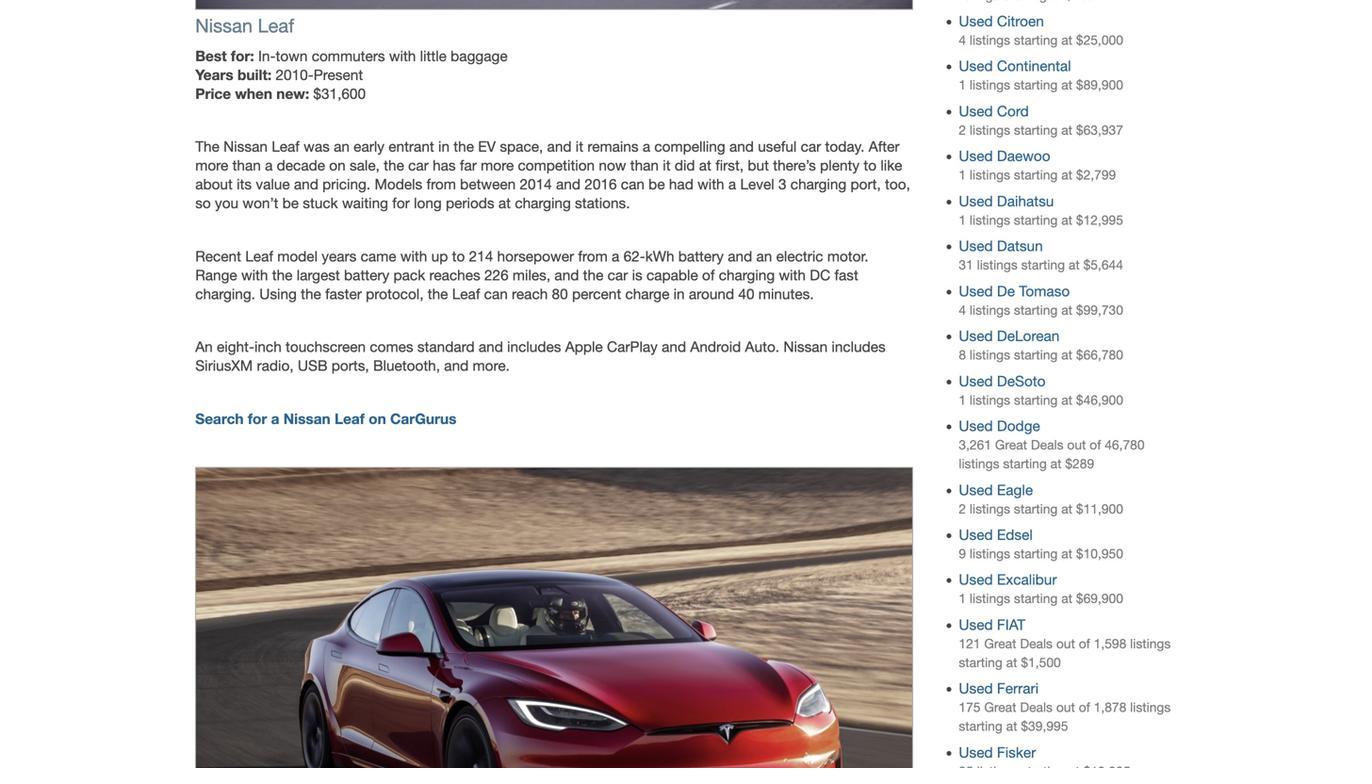 Task type: describe. For each thing, give the bounding box(es) containing it.
used for used fiat
[[959, 616, 993, 633]]

kwh
[[645, 248, 674, 265]]

has
[[433, 157, 456, 174]]

its
[[237, 176, 252, 193]]

commuters
[[312, 48, 385, 64]]

and down competition
[[556, 176, 581, 193]]

compelling
[[654, 138, 725, 155]]

at inside 'used eagle 2 listings starting at $11,900'
[[1061, 501, 1073, 516]]

121 great deals out of 1,598 listings starting at
[[959, 636, 1171, 670]]

search for a nissan leaf on cargurus
[[195, 410, 457, 427]]

starting for continental
[[1014, 77, 1058, 93]]

starting inside used de tomaso 4 listings starting at $99,730
[[1014, 302, 1058, 317]]

in inside recent leaf model years came with up to 214 horsepower from a 62-kwh battery and an electric motor. range with the largest battery pack reaches 226 miles, and the car is capable of charging with dc fast charging. using the faster protocol, the leaf can reach 80 percent charge in around 40 minutes.
[[673, 285, 685, 302]]

largest
[[297, 267, 340, 284]]

waiting
[[342, 195, 388, 212]]

nissan down usb
[[283, 410, 330, 427]]

46,780
[[1105, 437, 1145, 452]]

$69,900
[[1076, 591, 1123, 606]]

40
[[738, 285, 754, 302]]

0 vertical spatial be
[[649, 176, 665, 193]]

space,
[[500, 138, 543, 155]]

1 for used daewoo
[[959, 167, 966, 183]]

an
[[195, 338, 213, 355]]

used desoto 1 listings starting at $46,900
[[959, 373, 1123, 407]]

up
[[431, 248, 448, 265]]

leaf inside the nissan leaf was an early entrant in the ev space, and it remains a compelling and useful car today. after more than a decade on sale, the car has far more competition now than it did at first, but there's plenty to like about its value and pricing. models from between 2014 and 2016 can be had with a level 3 charging port, too, so you won't be stuck waiting for long periods at charging stations.
[[272, 138, 300, 155]]

used cord link
[[959, 103, 1029, 120]]

around
[[689, 285, 734, 302]]

listings for edsel
[[970, 546, 1010, 561]]

baggage
[[451, 48, 508, 64]]

listings for desoto
[[970, 392, 1010, 407]]

in-
[[258, 48, 276, 64]]

great for fiat
[[984, 636, 1016, 651]]

62-
[[623, 248, 645, 265]]

at inside used delorean 8 listings starting at $66,780
[[1061, 347, 1073, 362]]

226
[[484, 267, 509, 284]]

now
[[599, 157, 626, 174]]

used edsel link
[[959, 526, 1033, 543]]

nissan leaf
[[195, 15, 294, 37]]

leaf left model
[[245, 248, 273, 265]]

touchscreen
[[286, 338, 366, 355]]

in inside the nissan leaf was an early entrant in the ev space, and it remains a compelling and useful car today. after more than a decade on sale, the car has far more competition now than it did at first, but there's plenty to like about its value and pricing. models from between 2014 and 2016 can be had with a level 3 charging port, too, so you won't be stuck waiting for long periods at charging stations.
[[438, 138, 450, 155]]

inch
[[254, 338, 282, 355]]

$46,900
[[1076, 392, 1123, 407]]

plenty
[[820, 157, 860, 174]]

3,261
[[959, 437, 991, 452]]

and up first,
[[729, 138, 754, 155]]

1 more from the left
[[195, 157, 228, 174]]

0 vertical spatial it
[[576, 138, 583, 155]]

listings for daewoo
[[970, 167, 1010, 183]]

level
[[740, 176, 774, 193]]

a down radio,
[[271, 410, 279, 427]]

listings for delorean
[[970, 347, 1010, 362]]

used for used daewoo 1 listings starting at $2,799
[[959, 148, 993, 165]]

used continental link
[[959, 58, 1071, 75]]

2023 nissan leaf preview summaryimage image
[[195, 0, 913, 10]]

2 for used eagle
[[959, 501, 966, 516]]

when
[[235, 85, 272, 102]]

used for used delorean 8 listings starting at $66,780
[[959, 328, 993, 345]]

bluetooth,
[[373, 357, 440, 374]]

at inside used citroen 4 listings starting at $25,000
[[1061, 32, 1073, 48]]

capable
[[646, 267, 698, 284]]

starting for daihatsu
[[1014, 212, 1058, 227]]

and up more.
[[479, 338, 503, 355]]

ports,
[[332, 357, 369, 374]]

at inside the used continental 1 listings starting at $89,900
[[1061, 77, 1073, 93]]

of for used dodge
[[1090, 437, 1101, 452]]

stuck
[[303, 195, 338, 212]]

charging.
[[195, 285, 255, 302]]

$31,600
[[313, 85, 366, 102]]

121
[[959, 636, 981, 651]]

faster
[[325, 285, 362, 302]]

starting for eagle
[[1014, 501, 1058, 516]]

at inside 3,261 great deals out of 46,780 listings starting at
[[1050, 456, 1062, 471]]

1 for used desoto
[[959, 392, 966, 407]]

used citroen link
[[959, 13, 1044, 30]]

an inside the nissan leaf was an early entrant in the ev space, and it remains a compelling and useful car today. after more than a decade on sale, the car has far more competition now than it did at first, but there's plenty to like about its value and pricing. models from between 2014 and 2016 can be had with a level 3 charging port, too, so you won't be stuck waiting for long periods at charging stations.
[[334, 138, 350, 155]]

2 than from the left
[[630, 157, 659, 174]]

3
[[778, 176, 786, 193]]

miles,
[[513, 267, 551, 284]]

nissan inside the nissan leaf was an early entrant in the ev space, and it remains a compelling and useful car today. after more than a decade on sale, the car has far more competition now than it did at first, but there's plenty to like about its value and pricing. models from between 2014 and 2016 can be had with a level 3 charging port, too, so you won't be stuck waiting for long periods at charging stations.
[[223, 138, 268, 155]]

4 inside used citroen 4 listings starting at $25,000
[[959, 32, 966, 48]]

out for dodge
[[1067, 437, 1086, 452]]

horsepower
[[497, 248, 574, 265]]

carplay
[[607, 338, 658, 355]]

at inside used desoto 1 listings starting at $46,900
[[1061, 392, 1073, 407]]

the down reaches
[[428, 285, 448, 302]]

and up competition
[[547, 138, 572, 155]]

1,878
[[1094, 700, 1126, 715]]

present
[[314, 66, 363, 83]]

came
[[361, 248, 396, 265]]

out for fiat
[[1056, 636, 1075, 651]]

long
[[414, 195, 442, 212]]

with up using
[[241, 267, 268, 284]]

listings inside 175 great deals out of 1,878 listings starting at
[[1130, 700, 1171, 715]]

starting for desoto
[[1014, 392, 1058, 407]]

little
[[420, 48, 447, 64]]

1 vertical spatial charging
[[515, 195, 571, 212]]

from inside the nissan leaf was an early entrant in the ev space, and it remains a compelling and useful car today. after more than a decade on sale, the car has far more competition now than it did at first, but there's plenty to like about its value and pricing. models from between 2014 and 2016 can be had with a level 3 charging port, too, so you won't be stuck waiting for long periods at charging stations.
[[426, 176, 456, 193]]

dodge
[[997, 417, 1040, 434]]

214
[[469, 248, 493, 265]]

recent
[[195, 248, 241, 265]]

used datsun 31 listings starting at $5,644
[[959, 238, 1123, 272]]

used dodge link
[[959, 417, 1040, 434]]

with up minutes.
[[779, 267, 806, 284]]

$63,937
[[1076, 122, 1123, 138]]

was
[[304, 138, 330, 155]]

used for used excalibur 1 listings starting at $69,900
[[959, 571, 993, 588]]

to inside recent leaf model years came with up to 214 horsepower from a 62-kwh battery and an electric motor. range with the largest battery pack reaches 226 miles, and the car is capable of charging with dc fast charging. using the faster protocol, the leaf can reach 80 percent charge in around 40 minutes.
[[452, 248, 465, 265]]

out for ferrari
[[1056, 700, 1075, 715]]

useful
[[758, 138, 797, 155]]

edsel
[[997, 526, 1033, 543]]

leaf up in-
[[258, 15, 294, 37]]

datsun
[[997, 238, 1043, 255]]

used edsel 9 listings starting at $10,950
[[959, 526, 1123, 561]]

80
[[552, 285, 568, 302]]

decade
[[277, 157, 325, 174]]

deals for used dodge
[[1031, 437, 1064, 452]]

used datsun link
[[959, 238, 1043, 255]]

the up "percent"
[[583, 267, 603, 284]]

2 for used cord
[[959, 122, 966, 138]]

of inside recent leaf model years came with up to 214 horsepower from a 62-kwh battery and an electric motor. range with the largest battery pack reaches 226 miles, and the car is capable of charging with dc fast charging. using the faster protocol, the leaf can reach 80 percent charge in around 40 minutes.
[[702, 267, 715, 284]]

1 for used excalibur
[[959, 591, 966, 606]]

at inside used datsun 31 listings starting at $5,644
[[1069, 257, 1080, 272]]

the up using
[[272, 267, 293, 284]]

can inside recent leaf model years came with up to 214 horsepower from a 62-kwh battery and an electric motor. range with the largest battery pack reaches 226 miles, and the car is capable of charging with dc fast charging. using the faster protocol, the leaf can reach 80 percent charge in around 40 minutes.
[[484, 285, 508, 302]]

at inside used edsel 9 listings starting at $10,950
[[1061, 546, 1073, 561]]

leaf down ports,
[[334, 410, 365, 427]]

1 includes from the left
[[507, 338, 561, 355]]

listings for daihatsu
[[970, 212, 1010, 227]]

starting for citroen
[[1014, 32, 1058, 48]]

used daihatsu 1 listings starting at $12,995
[[959, 193, 1123, 227]]

nissan up best
[[195, 15, 253, 37]]

at down between
[[498, 195, 511, 212]]

and down standard
[[444, 357, 469, 374]]

reaches
[[429, 267, 480, 284]]

used fiat
[[959, 616, 1025, 633]]

9
[[959, 546, 966, 561]]

after
[[869, 138, 900, 155]]

de
[[997, 283, 1015, 300]]

0 horizontal spatial car
[[408, 157, 429, 174]]

listings for eagle
[[970, 501, 1010, 516]]

used ferrari link
[[959, 680, 1039, 697]]

android
[[690, 338, 741, 355]]

with inside best for: in-town commuters with little baggage years built: 2010-present price when new: $31,600
[[389, 48, 416, 64]]

used for used edsel 9 listings starting at $10,950
[[959, 526, 993, 543]]

charge
[[625, 285, 669, 302]]

a up value
[[265, 157, 273, 174]]

port,
[[851, 176, 881, 193]]



Task type: locate. For each thing, give the bounding box(es) containing it.
great inside 121 great deals out of 1,598 listings starting at
[[984, 636, 1016, 651]]

0 horizontal spatial battery
[[344, 267, 389, 284]]

1 down used daewoo link
[[959, 167, 966, 183]]

a
[[643, 138, 650, 155], [265, 157, 273, 174], [728, 176, 736, 193], [612, 248, 619, 265], [271, 410, 279, 427]]

at left $12,995
[[1061, 212, 1073, 227]]

1 used from the top
[[959, 13, 993, 30]]

0 vertical spatial out
[[1067, 437, 1086, 452]]

starting for excalibur
[[1014, 591, 1058, 606]]

used inside 'used eagle 2 listings starting at $11,900'
[[959, 481, 993, 498]]

2014
[[520, 176, 552, 193]]

1 horizontal spatial an
[[756, 248, 772, 265]]

charging down plenty
[[790, 176, 847, 193]]

daewoo
[[997, 148, 1050, 165]]

of inside 175 great deals out of 1,878 listings starting at
[[1079, 700, 1090, 715]]

pricing.
[[322, 176, 371, 193]]

recent leaf model years came with up to 214 horsepower from a 62-kwh battery and an electric motor. range with the largest battery pack reaches 226 miles, and the car is capable of charging with dc fast charging. using the faster protocol, the leaf can reach 80 percent charge in around 40 minutes.
[[195, 248, 868, 302]]

great inside 175 great deals out of 1,878 listings starting at
[[984, 700, 1016, 715]]

starting inside used citroen 4 listings starting at $25,000
[[1014, 32, 1058, 48]]

1 vertical spatial 4
[[959, 302, 966, 317]]

used inside used delorean 8 listings starting at $66,780
[[959, 328, 993, 345]]

used continental 1 listings starting at $89,900
[[959, 58, 1123, 93]]

car inside recent leaf model years came with up to 214 horsepower from a 62-kwh battery and an electric motor. range with the largest battery pack reaches 226 miles, and the car is capable of charging with dc fast charging. using the faster protocol, the leaf can reach 80 percent charge in around 40 minutes.
[[608, 267, 628, 284]]

2 4 from the top
[[959, 302, 966, 317]]

stations.
[[575, 195, 630, 212]]

listings for cord
[[970, 122, 1010, 138]]

at inside 175 great deals out of 1,878 listings starting at
[[1006, 719, 1017, 734]]

starting inside used datsun 31 listings starting at $5,644
[[1021, 257, 1065, 272]]

1 inside the used excalibur 1 listings starting at $69,900
[[959, 591, 966, 606]]

starting up the 'tomaso'
[[1021, 257, 1065, 272]]

0 vertical spatial can
[[621, 176, 645, 193]]

starting inside 3,261 great deals out of 46,780 listings starting at
[[1003, 456, 1047, 471]]

listings inside 3,261 great deals out of 46,780 listings starting at
[[959, 456, 999, 471]]

at left "$66,780"
[[1061, 347, 1073, 362]]

tomaso
[[1019, 283, 1070, 300]]

leaf
[[258, 15, 294, 37], [272, 138, 300, 155], [245, 248, 273, 265], [452, 285, 480, 302], [334, 410, 365, 427]]

5 used from the top
[[959, 193, 993, 210]]

used eagle link
[[959, 481, 1033, 498]]

1 vertical spatial battery
[[344, 267, 389, 284]]

listings inside used delorean 8 listings starting at $66,780
[[970, 347, 1010, 362]]

0 vertical spatial battery
[[678, 248, 724, 265]]

3 used from the top
[[959, 103, 993, 120]]

starting inside 'used eagle 2 listings starting at $11,900'
[[1014, 501, 1058, 516]]

used ferrari
[[959, 680, 1039, 697]]

of up around
[[702, 267, 715, 284]]

percent
[[572, 285, 621, 302]]

nissan inside an eight-inch touchscreen comes standard and includes apple carplay and android auto. nissan includes siriusxm radio, usb ports, bluetooth, and more.
[[783, 338, 828, 355]]

1 vertical spatial for
[[248, 410, 267, 427]]

using
[[259, 285, 297, 302]]

starting down daewoo
[[1014, 167, 1058, 183]]

and right 'carplay'
[[662, 338, 686, 355]]

listings down used daewoo link
[[970, 167, 1010, 183]]

$66,780
[[1076, 347, 1123, 362]]

0 horizontal spatial charging
[[515, 195, 571, 212]]

4 inside used de tomaso 4 listings starting at $99,730
[[959, 302, 966, 317]]

0 horizontal spatial it
[[576, 138, 583, 155]]

a down first,
[[728, 176, 736, 193]]

2 down used eagle link
[[959, 501, 966, 516]]

from up "percent"
[[578, 248, 608, 265]]

1 inside the used continental 1 listings starting at $89,900
[[959, 77, 966, 93]]

2 used from the top
[[959, 58, 993, 75]]

out
[[1067, 437, 1086, 452], [1056, 636, 1075, 651], [1056, 700, 1075, 715]]

there's
[[773, 157, 816, 174]]

1 horizontal spatial includes
[[832, 338, 886, 355]]

fiat
[[997, 616, 1025, 633]]

leaf down reaches
[[452, 285, 480, 302]]

1 vertical spatial be
[[282, 195, 299, 212]]

2 vertical spatial out
[[1056, 700, 1075, 715]]

used up 3,261 on the bottom right
[[959, 417, 993, 434]]

1 horizontal spatial be
[[649, 176, 665, 193]]

2 inside 'used eagle 2 listings starting at $11,900'
[[959, 501, 966, 516]]

can inside the nissan leaf was an early entrant in the ev space, and it remains a compelling and useful car today. after more than a decade on sale, the car has far more competition now than it did at first, but there's plenty to like about its value and pricing. models from between 2014 and 2016 can be had with a level 3 charging port, too, so you won't be stuck waiting for long periods at charging stations.
[[621, 176, 645, 193]]

with up pack
[[400, 248, 427, 265]]

out up $1,500
[[1056, 636, 1075, 651]]

1 vertical spatial to
[[452, 248, 465, 265]]

at
[[1061, 32, 1073, 48], [1061, 77, 1073, 93], [1061, 122, 1073, 138], [699, 157, 711, 174], [1061, 167, 1073, 183], [498, 195, 511, 212], [1061, 212, 1073, 227], [1069, 257, 1080, 272], [1061, 302, 1073, 317], [1061, 347, 1073, 362], [1061, 392, 1073, 407], [1050, 456, 1062, 471], [1061, 501, 1073, 516], [1061, 546, 1073, 561], [1061, 591, 1073, 606], [1006, 655, 1017, 670], [1006, 719, 1017, 734]]

with inside the nissan leaf was an early entrant in the ev space, and it remains a compelling and useful car today. after more than a decade on sale, the car has far more competition now than it did at first, but there's plenty to like about its value and pricing. models from between 2014 and 2016 can be had with a level 3 charging port, too, so you won't be stuck waiting for long periods at charging stations.
[[697, 176, 724, 193]]

starting inside used daewoo 1 listings starting at $2,799
[[1014, 167, 1058, 183]]

used left daihatsu
[[959, 193, 993, 210]]

1 vertical spatial great
[[984, 636, 1016, 651]]

an left electric
[[756, 248, 772, 265]]

deals down dodge
[[1031, 437, 1064, 452]]

0 horizontal spatial in
[[438, 138, 450, 155]]

1 vertical spatial from
[[578, 248, 608, 265]]

at right the did
[[699, 157, 711, 174]]

reach
[[512, 285, 548, 302]]

than right now
[[630, 157, 659, 174]]

deals inside 175 great deals out of 1,878 listings starting at
[[1020, 700, 1053, 715]]

great for ferrari
[[984, 700, 1016, 715]]

on inside the nissan leaf was an early entrant in the ev space, and it remains a compelling and useful car today. after more than a decade on sale, the car has far more competition now than it did at first, but there's plenty to like about its value and pricing. models from between 2014 and 2016 can be had with a level 3 charging port, too, so you won't be stuck waiting for long periods at charging stations.
[[329, 157, 346, 174]]

used for used fisker
[[959, 744, 993, 761]]

value
[[256, 176, 290, 193]]

for:
[[231, 47, 254, 64]]

1 vertical spatial it
[[663, 157, 671, 174]]

$39,995
[[1021, 719, 1068, 734]]

0 horizontal spatial than
[[232, 157, 261, 174]]

in up has
[[438, 138, 450, 155]]

starting down "eagle" on the right of page
[[1014, 501, 1058, 516]]

to inside the nissan leaf was an early entrant in the ev space, and it remains a compelling and useful car today. after more than a decade on sale, the car has far more competition now than it did at first, but there's plenty to like about its value and pricing. models from between 2014 and 2016 can be had with a level 3 charging port, too, so you won't be stuck waiting for long periods at charging stations.
[[864, 157, 877, 174]]

starting down the 121
[[959, 655, 1003, 670]]

pack
[[393, 267, 425, 284]]

used fisker
[[959, 744, 1036, 761]]

1 horizontal spatial to
[[864, 157, 877, 174]]

15 used from the top
[[959, 680, 993, 697]]

used for used ferrari
[[959, 680, 993, 697]]

charging up 40
[[719, 267, 775, 284]]

best for: in-town commuters with little baggage years built: 2010-present price when new: $31,600
[[195, 47, 508, 102]]

more up about
[[195, 157, 228, 174]]

more
[[195, 157, 228, 174], [481, 157, 514, 174]]

listings down used excalibur link
[[970, 591, 1010, 606]]

1 horizontal spatial car
[[608, 267, 628, 284]]

used inside used citroen 4 listings starting at $25,000
[[959, 13, 993, 30]]

1 vertical spatial can
[[484, 285, 508, 302]]

0 horizontal spatial can
[[484, 285, 508, 302]]

1 for used continental
[[959, 77, 966, 93]]

listings for citroen
[[970, 32, 1010, 48]]

years
[[195, 66, 233, 83]]

0 horizontal spatial to
[[452, 248, 465, 265]]

starting up excalibur
[[1014, 546, 1058, 561]]

7 used from the top
[[959, 283, 993, 300]]

0 vertical spatial deals
[[1031, 437, 1064, 452]]

listings down used desoto 'link' on the right of page
[[970, 392, 1010, 407]]

listings inside used desoto 1 listings starting at $46,900
[[970, 392, 1010, 407]]

includes
[[507, 338, 561, 355], [832, 338, 886, 355]]

listings right the 1,878
[[1130, 700, 1171, 715]]

of for used ferrari
[[1079, 700, 1090, 715]]

an inside recent leaf model years came with up to 214 horsepower from a 62-kwh battery and an electric motor. range with the largest battery pack reaches 226 miles, and the car is capable of charging with dc fast charging. using the faster protocol, the leaf can reach 80 percent charge in around 40 minutes.
[[756, 248, 772, 265]]

listings for excalibur
[[970, 591, 1010, 606]]

0 vertical spatial 2
[[959, 122, 966, 138]]

used left daewoo
[[959, 148, 993, 165]]

it up competition
[[576, 138, 583, 155]]

0 vertical spatial an
[[334, 138, 350, 155]]

continental
[[997, 58, 1071, 75]]

2 includes from the left
[[832, 338, 886, 355]]

listings down used delorean link
[[970, 347, 1010, 362]]

0 horizontal spatial be
[[282, 195, 299, 212]]

listings right the "1,598"
[[1130, 636, 1171, 651]]

0 vertical spatial from
[[426, 176, 456, 193]]

1 inside used daihatsu 1 listings starting at $12,995
[[959, 212, 966, 227]]

is
[[632, 267, 642, 284]]

used inside used edsel 9 listings starting at $10,950
[[959, 526, 993, 543]]

used for used datsun 31 listings starting at $5,644
[[959, 238, 993, 255]]

4 1 from the top
[[959, 392, 966, 407]]

1 horizontal spatial in
[[673, 285, 685, 302]]

citroen
[[997, 13, 1044, 30]]

1 inside used daewoo 1 listings starting at $2,799
[[959, 167, 966, 183]]

0 horizontal spatial an
[[334, 138, 350, 155]]

used for used citroen 4 listings starting at $25,000
[[959, 13, 993, 30]]

starting down citroen
[[1014, 32, 1058, 48]]

starting inside used daihatsu 1 listings starting at $12,995
[[1014, 212, 1058, 227]]

listings inside used daewoo 1 listings starting at $2,799
[[970, 167, 1010, 183]]

early
[[354, 138, 384, 155]]

$89,900
[[1076, 77, 1123, 93]]

used up 31
[[959, 238, 993, 255]]

at inside 121 great deals out of 1,598 listings starting at
[[1006, 655, 1017, 670]]

1 4 from the top
[[959, 32, 966, 48]]

with down first,
[[697, 176, 724, 193]]

16 used from the top
[[959, 744, 993, 761]]

used up 9
[[959, 526, 993, 543]]

1 vertical spatial car
[[408, 157, 429, 174]]

5 1 from the top
[[959, 591, 966, 606]]

remains
[[587, 138, 639, 155]]

the down largest
[[301, 285, 321, 302]]

4
[[959, 32, 966, 48], [959, 302, 966, 317]]

used for used eagle 2 listings starting at $11,900
[[959, 481, 993, 498]]

of inside 3,261 great deals out of 46,780 listings starting at
[[1090, 437, 1101, 452]]

leaf up decade
[[272, 138, 300, 155]]

8
[[959, 347, 966, 362]]

0 vertical spatial charging
[[790, 176, 847, 193]]

nissan up its
[[223, 138, 268, 155]]

from
[[426, 176, 456, 193], [578, 248, 608, 265]]

out inside 175 great deals out of 1,878 listings starting at
[[1056, 700, 1075, 715]]

1 down used desoto 'link' on the right of page
[[959, 392, 966, 407]]

starting inside used edsel 9 listings starting at $10,950
[[1014, 546, 1058, 561]]

used left "eagle" on the right of page
[[959, 481, 993, 498]]

charging inside recent leaf model years came with up to 214 horsepower from a 62-kwh battery and an electric motor. range with the largest battery pack reaches 226 miles, and the car is capable of charging with dc fast charging. using the faster protocol, the leaf can reach 80 percent charge in around 40 minutes.
[[719, 267, 775, 284]]

used down 9
[[959, 571, 993, 588]]

used for used dodge
[[959, 417, 993, 434]]

at inside the used excalibur 1 listings starting at $69,900
[[1061, 591, 1073, 606]]

0 vertical spatial to
[[864, 157, 877, 174]]

1 vertical spatial an
[[756, 248, 772, 265]]

starting inside the used continental 1 listings starting at $89,900
[[1014, 77, 1058, 93]]

electric
[[776, 248, 823, 265]]

listings inside used citroen 4 listings starting at $25,000
[[970, 32, 1010, 48]]

starting inside used desoto 1 listings starting at $46,900
[[1014, 392, 1058, 407]]

and up 80
[[555, 267, 579, 284]]

model
[[277, 248, 318, 265]]

175 great deals out of 1,878 listings starting at
[[959, 700, 1171, 734]]

starting for delorean
[[1014, 347, 1058, 362]]

car up there's
[[801, 138, 821, 155]]

the up models
[[384, 157, 404, 174]]

13 used from the top
[[959, 571, 993, 588]]

more.
[[473, 357, 510, 374]]

out inside 121 great deals out of 1,598 listings starting at
[[1056, 636, 1075, 651]]

between
[[460, 176, 516, 193]]

starting for cord
[[1014, 122, 1058, 138]]

deals inside 3,261 great deals out of 46,780 listings starting at
[[1031, 437, 1064, 452]]

listings inside the used excalibur 1 listings starting at $69,900
[[970, 591, 1010, 606]]

at inside used daihatsu 1 listings starting at $12,995
[[1061, 212, 1073, 227]]

used excalibur 1 listings starting at $69,900
[[959, 571, 1123, 606]]

2 horizontal spatial car
[[801, 138, 821, 155]]

and down decade
[[294, 176, 318, 193]]

of left the "1,598"
[[1079, 636, 1090, 651]]

listings down 'de'
[[970, 302, 1010, 317]]

great inside 3,261 great deals out of 46,780 listings starting at
[[995, 437, 1027, 452]]

deals
[[1031, 437, 1064, 452], [1020, 636, 1053, 651], [1020, 700, 1053, 715]]

used inside the used continental 1 listings starting at $89,900
[[959, 58, 993, 75]]

used left 'fisker'
[[959, 744, 993, 761]]

listings inside used daihatsu 1 listings starting at $12,995
[[970, 212, 1010, 227]]

8 used from the top
[[959, 328, 993, 345]]

listings down 3,261 on the bottom right
[[959, 456, 999, 471]]

2 vertical spatial deals
[[1020, 700, 1053, 715]]

great for dodge
[[995, 437, 1027, 452]]

12 used from the top
[[959, 526, 993, 543]]

used inside used de tomaso 4 listings starting at $99,730
[[959, 283, 993, 300]]

1 horizontal spatial on
[[369, 410, 386, 427]]

battery down came
[[344, 267, 389, 284]]

deals for used ferrari
[[1020, 700, 1053, 715]]

used inside used cord 2 listings starting at $63,937
[[959, 103, 993, 120]]

2 vertical spatial car
[[608, 267, 628, 284]]

but
[[748, 157, 769, 174]]

can down 226
[[484, 285, 508, 302]]

eight-
[[217, 338, 254, 355]]

used up the 121
[[959, 616, 993, 633]]

listings inside used cord 2 listings starting at $63,937
[[970, 122, 1010, 138]]

listings down used edsel link
[[970, 546, 1010, 561]]

of inside 121 great deals out of 1,598 listings starting at
[[1079, 636, 1090, 651]]

0 horizontal spatial for
[[248, 410, 267, 427]]

town
[[276, 48, 308, 64]]

deals inside 121 great deals out of 1,598 listings starting at
[[1020, 636, 1053, 651]]

$25,000
[[1076, 32, 1123, 48]]

4 down used citroen link
[[959, 32, 966, 48]]

$11,900
[[1076, 501, 1123, 516]]

used inside used daihatsu 1 listings starting at $12,995
[[959, 193, 993, 210]]

3 1 from the top
[[959, 212, 966, 227]]

periods
[[446, 195, 494, 212]]

entrant
[[389, 138, 434, 155]]

to up port,
[[864, 157, 877, 174]]

used left citroen
[[959, 13, 993, 30]]

starting for datsun
[[1021, 257, 1065, 272]]

1 horizontal spatial from
[[578, 248, 608, 265]]

used for used cord 2 listings starting at $63,937
[[959, 103, 993, 120]]

used for used daihatsu 1 listings starting at $12,995
[[959, 193, 993, 210]]

starting up "eagle" on the right of page
[[1003, 456, 1047, 471]]

0 horizontal spatial more
[[195, 157, 228, 174]]

starting down excalibur
[[1014, 591, 1058, 606]]

motor.
[[827, 248, 868, 265]]

used left cord
[[959, 103, 993, 120]]

car left is
[[608, 267, 628, 284]]

starting for daewoo
[[1014, 167, 1058, 183]]

at left $69,900
[[1061, 591, 1073, 606]]

0 horizontal spatial from
[[426, 176, 456, 193]]

more up between
[[481, 157, 514, 174]]

at inside used de tomaso 4 listings starting at $99,730
[[1061, 302, 1073, 317]]

0 vertical spatial 4
[[959, 32, 966, 48]]

listings inside used datsun 31 listings starting at $5,644
[[977, 257, 1018, 272]]

used for used de tomaso 4 listings starting at $99,730
[[959, 283, 993, 300]]

0 vertical spatial on
[[329, 157, 346, 174]]

and
[[547, 138, 572, 155], [729, 138, 754, 155], [294, 176, 318, 193], [556, 176, 581, 193], [728, 248, 752, 265], [555, 267, 579, 284], [479, 338, 503, 355], [662, 338, 686, 355], [444, 357, 469, 374]]

11 used from the top
[[959, 481, 993, 498]]

on
[[329, 157, 346, 174], [369, 410, 386, 427]]

$2,799
[[1076, 167, 1116, 183]]

at left $11,900
[[1061, 501, 1073, 516]]

used inside used datsun 31 listings starting at $5,644
[[959, 238, 993, 255]]

1 inside used desoto 1 listings starting at $46,900
[[959, 392, 966, 407]]

1 vertical spatial on
[[369, 410, 386, 427]]

at inside used cord 2 listings starting at $63,937
[[1061, 122, 1073, 138]]

10 used from the top
[[959, 417, 993, 434]]

listings inside 121 great deals out of 1,598 listings starting at
[[1130, 636, 1171, 651]]

than up its
[[232, 157, 261, 174]]

1 vertical spatial in
[[673, 285, 685, 302]]

4 used from the top
[[959, 148, 993, 165]]

at inside used daewoo 1 listings starting at $2,799
[[1061, 167, 1073, 183]]

deals up $1,500
[[1020, 636, 1053, 651]]

1 horizontal spatial can
[[621, 176, 645, 193]]

1 2 from the top
[[959, 122, 966, 138]]

starting inside used delorean 8 listings starting at $66,780
[[1014, 347, 1058, 362]]

$10,950
[[1076, 546, 1123, 561]]

of for used fiat
[[1079, 636, 1090, 651]]

1 horizontal spatial than
[[630, 157, 659, 174]]

0 horizontal spatial includes
[[507, 338, 561, 355]]

used inside used desoto 1 listings starting at $46,900
[[959, 373, 993, 389]]

starting down desoto
[[1014, 392, 1058, 407]]

for inside the nissan leaf was an early entrant in the ev space, and it remains a compelling and useful car today. after more than a decade on sale, the car has far more competition now than it did at first, but there's plenty to like about its value and pricing. models from between 2014 and 2016 can be had with a level 3 charging port, too, so you won't be stuck waiting for long periods at charging stations.
[[392, 195, 410, 212]]

$5,644
[[1083, 257, 1123, 272]]

great down dodge
[[995, 437, 1027, 452]]

for right search
[[248, 410, 267, 427]]

2 1 from the top
[[959, 167, 966, 183]]

listings for continental
[[970, 77, 1010, 93]]

0 vertical spatial for
[[392, 195, 410, 212]]

listings inside 'used eagle 2 listings starting at $11,900'
[[970, 501, 1010, 516]]

starting inside 175 great deals out of 1,878 listings starting at
[[959, 719, 1003, 734]]

deals for used fiat
[[1020, 636, 1053, 651]]

1 vertical spatial out
[[1056, 636, 1075, 651]]

used inside used daewoo 1 listings starting at $2,799
[[959, 148, 993, 165]]

the up far
[[454, 138, 474, 155]]

2 inside used cord 2 listings starting at $63,937
[[959, 122, 966, 138]]

2 horizontal spatial charging
[[790, 176, 847, 193]]

used for used continental 1 listings starting at $89,900
[[959, 58, 993, 75]]

listings inside used de tomaso 4 listings starting at $99,730
[[970, 302, 1010, 317]]

2016
[[585, 176, 617, 193]]

14 used from the top
[[959, 616, 993, 633]]

charging down 2014
[[515, 195, 571, 212]]

starting up daewoo
[[1014, 122, 1058, 138]]

1 vertical spatial deals
[[1020, 636, 1053, 651]]

the nissan leaf was an early entrant in the ev space, and it remains a compelling and useful car today. after more than a decade on sale, the car has far more competition now than it did at first, but there's plenty to like about its value and pricing. models from between 2014 and 2016 can be had with a level 3 charging port, too, so you won't be stuck waiting for long periods at charging stations.
[[195, 138, 910, 212]]

0 horizontal spatial on
[[329, 157, 346, 174]]

so
[[195, 195, 211, 212]]

great
[[995, 437, 1027, 452], [984, 636, 1016, 651], [984, 700, 1016, 715]]

used citroen 4 listings starting at $25,000
[[959, 13, 1123, 48]]

used inside the used excalibur 1 listings starting at $69,900
[[959, 571, 993, 588]]

in down capable
[[673, 285, 685, 302]]

0 vertical spatial in
[[438, 138, 450, 155]]

eagle
[[997, 481, 1033, 498]]

2022 tesla model s image
[[195, 467, 913, 768]]

1 horizontal spatial charging
[[719, 267, 775, 284]]

out up $289
[[1067, 437, 1086, 452]]

listings down used daihatsu link
[[970, 212, 1010, 227]]

used daihatsu link
[[959, 193, 1054, 210]]

far
[[460, 157, 477, 174]]

0 vertical spatial great
[[995, 437, 1027, 452]]

9 used from the top
[[959, 373, 993, 389]]

cargurus
[[390, 410, 457, 427]]

price
[[195, 85, 231, 102]]

1 horizontal spatial for
[[392, 195, 410, 212]]

from down has
[[426, 176, 456, 193]]

used for used desoto 1 listings starting at $46,900
[[959, 373, 993, 389]]

2 vertical spatial great
[[984, 700, 1016, 715]]

starting for edsel
[[1014, 546, 1058, 561]]

on left cargurus
[[369, 410, 386, 427]]

for down models
[[392, 195, 410, 212]]

fisker
[[997, 744, 1036, 761]]

fast
[[834, 267, 858, 284]]

1 vertical spatial 2
[[959, 501, 966, 516]]

and up 40
[[728, 248, 752, 265]]

a inside recent leaf model years came with up to 214 horsepower from a 62-kwh battery and an electric motor. range with the largest battery pack reaches 226 miles, and the car is capable of charging with dc fast charging. using the faster protocol, the leaf can reach 80 percent charge in around 40 minutes.
[[612, 248, 619, 265]]

dc
[[810, 267, 830, 284]]

at left $5,644
[[1069, 257, 1080, 272]]

2 vertical spatial charging
[[719, 267, 775, 284]]

starting inside 121 great deals out of 1,598 listings starting at
[[959, 655, 1003, 670]]

out inside 3,261 great deals out of 46,780 listings starting at
[[1067, 437, 1086, 452]]

1 horizontal spatial it
[[663, 157, 671, 174]]

includes down fast
[[832, 338, 886, 355]]

a right 'remains'
[[643, 138, 650, 155]]

2 down used cord link
[[959, 122, 966, 138]]

used down 31
[[959, 283, 993, 300]]

0 vertical spatial car
[[801, 138, 821, 155]]

1 than from the left
[[232, 157, 261, 174]]

starting inside the used excalibur 1 listings starting at $69,900
[[1014, 591, 1058, 606]]

1 horizontal spatial more
[[481, 157, 514, 174]]

2 2 from the top
[[959, 501, 966, 516]]

can down now
[[621, 176, 645, 193]]

1 for used daihatsu
[[959, 212, 966, 227]]

1 horizontal spatial battery
[[678, 248, 724, 265]]

best
[[195, 47, 227, 64]]

for
[[392, 195, 410, 212], [248, 410, 267, 427]]

listings inside the used continental 1 listings starting at $89,900
[[970, 77, 1010, 93]]

sale,
[[350, 157, 380, 174]]

6 used from the top
[[959, 238, 993, 255]]

starting down daihatsu
[[1014, 212, 1058, 227]]

listings down used eagle link
[[970, 501, 1010, 516]]

from inside recent leaf model years came with up to 214 horsepower from a 62-kwh battery and an electric motor. range with the largest battery pack reaches 226 miles, and the car is capable of charging with dc fast charging. using the faster protocol, the leaf can reach 80 percent charge in around 40 minutes.
[[578, 248, 608, 265]]

2 more from the left
[[481, 157, 514, 174]]

used eagle 2 listings starting at $11,900
[[959, 481, 1123, 516]]

1 1 from the top
[[959, 77, 966, 93]]

search
[[195, 410, 244, 427]]

starting inside used cord 2 listings starting at $63,937
[[1014, 122, 1058, 138]]

of up $289
[[1090, 437, 1101, 452]]

range
[[195, 267, 237, 284]]

great down the used ferrari
[[984, 700, 1016, 715]]

starting down the 'tomaso'
[[1014, 302, 1058, 317]]

listings for datsun
[[977, 257, 1018, 272]]

listings inside used edsel 9 listings starting at $10,950
[[970, 546, 1010, 561]]



Task type: vqa. For each thing, say whether or not it's contained in the screenshot.
car to the middle
yes



